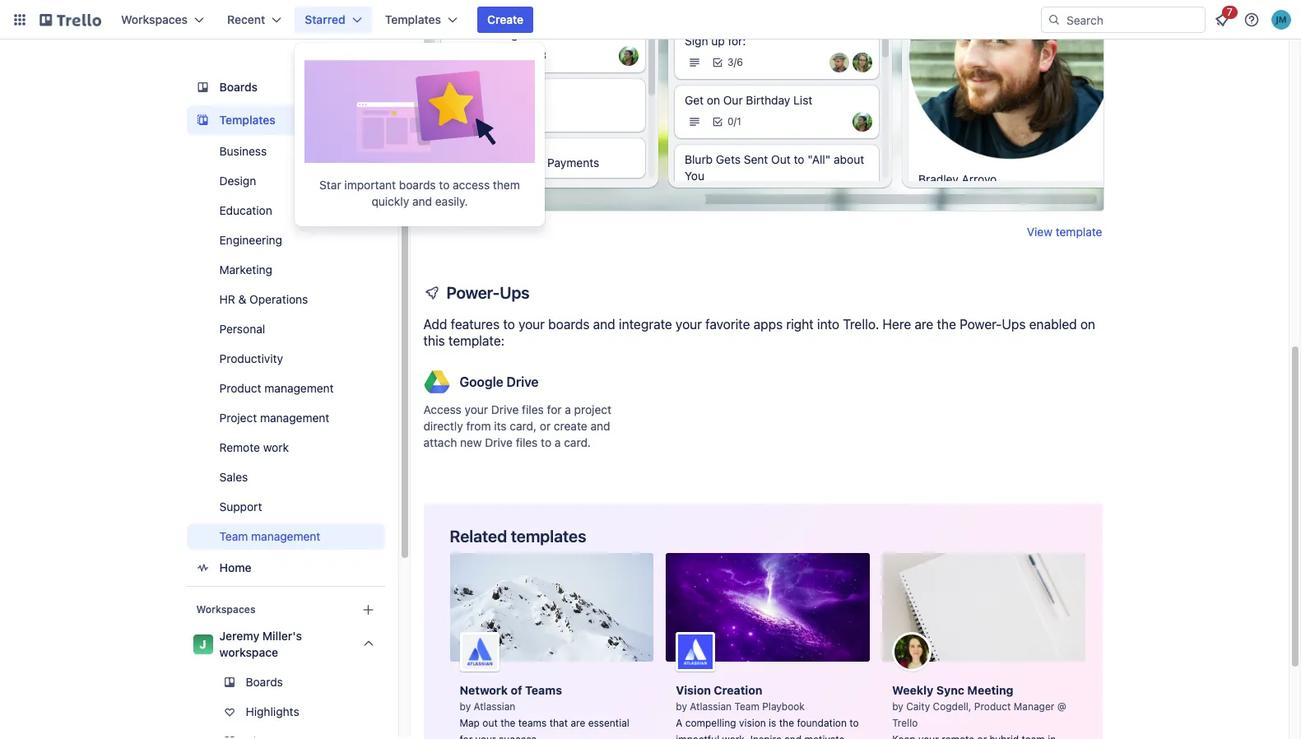Task type: describe. For each thing, give the bounding box(es) containing it.
starred button
[[295, 7, 372, 33]]

boards inside add features to your boards and integrate your favorite apps right into trello. here are the power-ups enabled on this template:
[[549, 317, 590, 332]]

vision
[[739, 717, 766, 730]]

view
[[1028, 225, 1053, 239]]

card.
[[564, 436, 591, 450]]

operations
[[250, 292, 308, 306]]

cogdell,
[[934, 701, 972, 713]]

work.
[[723, 734, 748, 740]]

0 vertical spatial a
[[565, 403, 571, 417]]

from
[[466, 419, 491, 433]]

your inside access your drive files for a project directly from its card, or create and attach new drive files to a card.
[[465, 403, 488, 417]]

related templates
[[450, 527, 587, 546]]

meeting
[[968, 684, 1014, 698]]

google drive
[[460, 375, 539, 390]]

important
[[345, 178, 396, 192]]

workspace
[[219, 646, 278, 660]]

back to home image
[[40, 7, 101, 33]]

sales
[[219, 470, 248, 484]]

design link
[[187, 168, 385, 194]]

1 vertical spatial drive
[[492, 403, 519, 417]]

0 vertical spatial ups
[[500, 283, 530, 302]]

0 vertical spatial drive
[[507, 375, 539, 390]]

project management link
[[187, 405, 385, 432]]

to inside star important boards to access them quickly and easily.
[[439, 178, 450, 192]]

0 vertical spatial files
[[522, 403, 544, 417]]

star important boards to access them quickly and easily.
[[320, 178, 520, 208]]

caity cogdell, product manager @ trello image
[[893, 632, 932, 672]]

product management
[[219, 381, 334, 395]]

search image
[[1048, 13, 1061, 26]]

templates
[[511, 527, 587, 546]]

support link
[[187, 494, 385, 520]]

hr & operations link
[[187, 287, 385, 313]]

highlights link
[[187, 699, 385, 726]]

0 horizontal spatial power-
[[447, 283, 500, 302]]

engineering
[[219, 233, 282, 247]]

highlights
[[246, 705, 299, 719]]

by inside vision creation by atlassian team playbook a compelling vision is the foundation to impactful work. inspire and motivat
[[676, 701, 688, 713]]

google
[[460, 375, 504, 390]]

this
[[424, 334, 445, 348]]

your left favorite
[[676, 317, 702, 332]]

to inside access your drive files for a project directly from its card, or create and attach new drive files to a card.
[[541, 436, 552, 450]]

j
[[200, 637, 206, 651]]

them
[[493, 178, 520, 192]]

weekly
[[893, 684, 934, 698]]

quickly
[[372, 194, 409, 208]]

productivity link
[[187, 346, 385, 372]]

templates inside popup button
[[385, 12, 441, 26]]

by for weekly
[[893, 701, 904, 713]]

project management
[[219, 411, 330, 425]]

forward image
[[382, 732, 401, 740]]

easily.
[[435, 194, 468, 208]]

to inside vision creation by atlassian team playbook a compelling vision is the foundation to impactful work. inspire and motivat
[[850, 717, 859, 730]]

atlassian inside vision creation by atlassian team playbook a compelling vision is the foundation to impactful work. inspire and motivat
[[690, 701, 732, 713]]

add
[[424, 317, 448, 332]]

are inside network of teams by atlassian map out the teams that are essential for your success.
[[571, 717, 586, 730]]

template board image
[[193, 110, 213, 130]]

directly
[[424, 419, 463, 433]]

starred board image
[[305, 53, 535, 163]]

for inside access your drive files for a project directly from its card, or create and attach new drive files to a card.
[[547, 403, 562, 417]]

trello.
[[844, 317, 880, 332]]

marketing link
[[187, 257, 385, 283]]

management for team management
[[251, 530, 321, 544]]

essential
[[589, 717, 630, 730]]

1 boards link from the top
[[187, 72, 385, 102]]

here
[[883, 317, 912, 332]]

its
[[494, 419, 507, 433]]

creation
[[714, 684, 763, 698]]

star
[[320, 178, 341, 192]]

success.
[[499, 734, 540, 740]]

remote work link
[[187, 435, 385, 461]]

workspaces button
[[111, 7, 214, 33]]

@
[[1058, 701, 1067, 713]]

to inside add features to your boards and integrate your favorite apps right into trello. here are the power-ups enabled on this template:
[[503, 317, 515, 332]]

home
[[219, 561, 252, 575]]

atlassian team playbook image
[[676, 632, 716, 672]]

apps
[[754, 317, 783, 332]]

enabled
[[1030, 317, 1078, 332]]

2 boards link from the top
[[187, 670, 385, 696]]

education
[[219, 203, 272, 217]]

caity
[[907, 701, 931, 713]]

jeremy miller (jeremymiller198) image
[[1272, 10, 1292, 30]]

jeremy miller's workspace
[[219, 629, 302, 660]]

access
[[424, 403, 462, 417]]

sync
[[937, 684, 965, 698]]

Search field
[[1061, 7, 1206, 32]]

hr & operations
[[219, 292, 308, 306]]

create
[[554, 419, 588, 433]]

hr
[[219, 292, 235, 306]]

starred
[[305, 12, 346, 26]]

work
[[263, 441, 289, 455]]

foundation
[[797, 717, 847, 730]]

or
[[540, 419, 551, 433]]

the inside vision creation by atlassian team playbook a compelling vision is the foundation to impactful work. inspire and motivat
[[780, 717, 795, 730]]

related
[[450, 527, 507, 546]]

manager
[[1014, 701, 1055, 713]]

add features to your boards and integrate your favorite apps right into trello. here are the power-ups enabled on this template:
[[424, 317, 1096, 348]]

card,
[[510, 419, 537, 433]]



Task type: locate. For each thing, give the bounding box(es) containing it.
power- up features
[[447, 283, 500, 302]]

is
[[769, 717, 777, 730]]

by up a
[[676, 701, 688, 713]]

access
[[453, 178, 490, 192]]

1 vertical spatial power-
[[960, 317, 1003, 332]]

design
[[219, 174, 256, 188]]

atlassian inside network of teams by atlassian map out the teams that are essential for your success.
[[474, 701, 516, 713]]

power- inside add features to your boards and integrate your favorite apps right into trello. here are the power-ups enabled on this template:
[[960, 317, 1003, 332]]

0 horizontal spatial are
[[571, 717, 586, 730]]

atlassian up out
[[474, 701, 516, 713]]

by up map
[[460, 701, 471, 713]]

2 vertical spatial management
[[251, 530, 321, 544]]

boards for second boards link from the top of the page
[[246, 675, 283, 689]]

your
[[519, 317, 545, 332], [676, 317, 702, 332], [465, 403, 488, 417], [476, 734, 496, 740]]

0 horizontal spatial team
[[219, 530, 248, 544]]

engineering link
[[187, 227, 385, 254]]

0 horizontal spatial workspaces
[[121, 12, 188, 26]]

templates
[[385, 12, 441, 26], [219, 113, 276, 127]]

team
[[219, 530, 248, 544], [735, 701, 760, 713]]

boards inside star important boards to access them quickly and easily.
[[399, 178, 436, 192]]

7 notifications image
[[1213, 10, 1233, 30]]

workspaces inside 'dropdown button'
[[121, 12, 188, 26]]

by inside weekly sync meeting by caity cogdell, product manager @ trello
[[893, 701, 904, 713]]

1 vertical spatial workspaces
[[196, 604, 256, 616]]

boards
[[219, 80, 258, 94], [246, 675, 283, 689]]

2 atlassian from the left
[[690, 701, 732, 713]]

1 vertical spatial files
[[516, 436, 538, 450]]

vision
[[676, 684, 711, 698]]

view template link
[[1028, 224, 1103, 240]]

0 horizontal spatial product
[[219, 381, 262, 395]]

power-
[[447, 283, 500, 302], [960, 317, 1003, 332]]

create a workspace image
[[359, 600, 378, 620]]

management for product management
[[265, 381, 334, 395]]

for up or
[[547, 403, 562, 417]]

boards
[[399, 178, 436, 192], [549, 317, 590, 332]]

project
[[219, 411, 257, 425]]

project
[[575, 403, 612, 417]]

0 vertical spatial workspaces
[[121, 12, 188, 26]]

product management link
[[187, 376, 385, 402]]

right
[[787, 317, 814, 332]]

drive right google in the bottom of the page
[[507, 375, 539, 390]]

files
[[522, 403, 544, 417], [516, 436, 538, 450]]

1 vertical spatial for
[[460, 734, 473, 740]]

2 vertical spatial drive
[[485, 436, 513, 450]]

boards up quickly on the top of the page
[[399, 178, 436, 192]]

business link
[[187, 138, 385, 165]]

0 vertical spatial boards
[[399, 178, 436, 192]]

1 horizontal spatial the
[[780, 717, 795, 730]]

team inside vision creation by atlassian team playbook a compelling vision is the foundation to impactful work. inspire and motivat
[[735, 701, 760, 713]]

home image
[[193, 558, 213, 578]]

and down project on the left bottom
[[591, 419, 611, 433]]

to right features
[[503, 317, 515, 332]]

1 vertical spatial product
[[975, 701, 1012, 713]]

0 horizontal spatial boards
[[399, 178, 436, 192]]

0 vertical spatial management
[[265, 381, 334, 395]]

network
[[460, 684, 508, 698]]

workspaces
[[121, 12, 188, 26], [196, 604, 256, 616]]

1 vertical spatial management
[[260, 411, 330, 425]]

the inside network of teams by atlassian map out the teams that are essential for your success.
[[501, 717, 516, 730]]

that
[[550, 717, 568, 730]]

to down or
[[541, 436, 552, 450]]

impactful
[[676, 734, 720, 740]]

of
[[511, 684, 523, 698]]

1 horizontal spatial a
[[565, 403, 571, 417]]

and right inspire
[[785, 734, 802, 740]]

2 by from the left
[[676, 701, 688, 713]]

new
[[460, 436, 482, 450]]

for
[[547, 403, 562, 417], [460, 734, 473, 740]]

out
[[483, 717, 498, 730]]

productivity
[[219, 352, 283, 366]]

compelling
[[686, 717, 737, 730]]

team down support
[[219, 530, 248, 544]]

2 horizontal spatial the
[[938, 317, 957, 332]]

playbook
[[763, 701, 805, 713]]

to right foundation
[[850, 717, 859, 730]]

1 horizontal spatial workspaces
[[196, 604, 256, 616]]

1 horizontal spatial templates
[[385, 12, 441, 26]]

1 vertical spatial are
[[571, 717, 586, 730]]

features
[[451, 317, 500, 332]]

power- left enabled
[[960, 317, 1003, 332]]

1 horizontal spatial product
[[975, 701, 1012, 713]]

0 horizontal spatial a
[[555, 436, 561, 450]]

view template
[[1028, 225, 1103, 239]]

drive down its
[[485, 436, 513, 450]]

access your drive files for a project directly from its card, or create and attach new drive files to a card.
[[424, 403, 612, 450]]

product up project
[[219, 381, 262, 395]]

boards left integrate
[[549, 317, 590, 332]]

boards up highlights at bottom left
[[246, 675, 283, 689]]

0 vertical spatial power-
[[447, 283, 500, 302]]

a
[[565, 403, 571, 417], [555, 436, 561, 450]]

and left the easily.
[[413, 194, 432, 208]]

team up vision
[[735, 701, 760, 713]]

boards for first boards link from the top
[[219, 80, 258, 94]]

weekly sync meeting by caity cogdell, product manager @ trello
[[893, 684, 1067, 730]]

0 horizontal spatial atlassian
[[474, 701, 516, 713]]

map
[[460, 717, 480, 730]]

ups
[[500, 283, 530, 302], [1003, 317, 1027, 332]]

2 horizontal spatial by
[[893, 701, 904, 713]]

1 vertical spatial templates
[[219, 113, 276, 127]]

boards link up highlights link
[[187, 670, 385, 696]]

0 horizontal spatial by
[[460, 701, 471, 713]]

1 horizontal spatial atlassian
[[690, 701, 732, 713]]

boards right board image
[[219, 80, 258, 94]]

atlassian up the compelling
[[690, 701, 732, 713]]

team management link
[[187, 524, 385, 550]]

your up from
[[465, 403, 488, 417]]

0 vertical spatial team
[[219, 530, 248, 544]]

create button
[[478, 7, 534, 33]]

0 vertical spatial templates
[[385, 12, 441, 26]]

are right that
[[571, 717, 586, 730]]

ups up features
[[500, 283, 530, 302]]

marketing
[[219, 263, 273, 277]]

ups left enabled
[[1003, 317, 1027, 332]]

template:
[[449, 334, 505, 348]]

0 vertical spatial for
[[547, 403, 562, 417]]

1 vertical spatial a
[[555, 436, 561, 450]]

0 horizontal spatial ups
[[500, 283, 530, 302]]

primary element
[[0, 0, 1302, 40]]

sales link
[[187, 464, 385, 491]]

drive up its
[[492, 403, 519, 417]]

your inside network of teams by atlassian map out the teams that are essential for your success.
[[476, 734, 496, 740]]

recent
[[227, 12, 265, 26]]

by up trello
[[893, 701, 904, 713]]

1 horizontal spatial team
[[735, 701, 760, 713]]

open information menu image
[[1244, 12, 1261, 28]]

management down product management link
[[260, 411, 330, 425]]

drive
[[507, 375, 539, 390], [492, 403, 519, 417], [485, 436, 513, 450]]

1 vertical spatial team
[[735, 701, 760, 713]]

product inside weekly sync meeting by caity cogdell, product manager @ trello
[[975, 701, 1012, 713]]

and left integrate
[[594, 317, 616, 332]]

the up success.
[[501, 717, 516, 730]]

home link
[[187, 553, 385, 583]]

1 atlassian from the left
[[474, 701, 516, 713]]

1 horizontal spatial power-
[[960, 317, 1003, 332]]

and inside access your drive files for a project directly from its card, or create and attach new drive files to a card.
[[591, 419, 611, 433]]

recent button
[[217, 7, 292, 33]]

0 vertical spatial are
[[915, 317, 934, 332]]

1 vertical spatial boards
[[549, 317, 590, 332]]

3 by from the left
[[893, 701, 904, 713]]

1 by from the left
[[460, 701, 471, 713]]

are
[[915, 317, 934, 332], [571, 717, 586, 730]]

to up the easily.
[[439, 178, 450, 192]]

remote work
[[219, 441, 289, 455]]

by for network
[[460, 701, 471, 713]]

the inside add features to your boards and integrate your favorite apps right into trello. here are the power-ups enabled on this template:
[[938, 317, 957, 332]]

0 vertical spatial boards
[[219, 80, 258, 94]]

0 vertical spatial boards link
[[187, 72, 385, 102]]

support
[[219, 500, 262, 514]]

attach
[[424, 436, 457, 450]]

0 horizontal spatial the
[[501, 717, 516, 730]]

by
[[460, 701, 471, 713], [676, 701, 688, 713], [893, 701, 904, 713]]

1 horizontal spatial for
[[547, 403, 562, 417]]

product down meeting
[[975, 701, 1012, 713]]

create
[[488, 12, 524, 26]]

template
[[1056, 225, 1103, 239]]

for down map
[[460, 734, 473, 740]]

ups inside add features to your boards and integrate your favorite apps right into trello. here are the power-ups enabled on this template:
[[1003, 317, 1027, 332]]

atlassian image
[[460, 632, 499, 672]]

and inside add features to your boards and integrate your favorite apps right into trello. here are the power-ups enabled on this template:
[[594, 317, 616, 332]]

files down "card,"
[[516, 436, 538, 450]]

templates up business at the top of page
[[219, 113, 276, 127]]

templates right starred popup button
[[385, 12, 441, 26]]

1 horizontal spatial by
[[676, 701, 688, 713]]

a left card.
[[555, 436, 561, 450]]

on
[[1081, 317, 1096, 332]]

vision creation by atlassian team playbook a compelling vision is the foundation to impactful work. inspire and motivat
[[676, 684, 859, 740]]

management
[[265, 381, 334, 395], [260, 411, 330, 425], [251, 530, 321, 544]]

teams
[[519, 717, 547, 730]]

are inside add features to your boards and integrate your favorite apps right into trello. here are the power-ups enabled on this template:
[[915, 317, 934, 332]]

the right here
[[938, 317, 957, 332]]

1 horizontal spatial are
[[915, 317, 934, 332]]

your down 'power-ups'
[[519, 317, 545, 332]]

1 horizontal spatial boards
[[549, 317, 590, 332]]

favorite
[[706, 317, 751, 332]]

management down productivity link
[[265, 381, 334, 395]]

boards link up the templates link
[[187, 72, 385, 102]]

management down support link
[[251, 530, 321, 544]]

the right is
[[780, 717, 795, 730]]

&
[[238, 292, 247, 306]]

1 vertical spatial ups
[[1003, 317, 1027, 332]]

power-ups
[[447, 283, 530, 302]]

inspire
[[751, 734, 782, 740]]

1 horizontal spatial ups
[[1003, 317, 1027, 332]]

a up create
[[565, 403, 571, 417]]

1 vertical spatial boards
[[246, 675, 283, 689]]

your down out
[[476, 734, 496, 740]]

0 vertical spatial product
[[219, 381, 262, 395]]

files up "card,"
[[522, 403, 544, 417]]

and inside vision creation by atlassian team playbook a compelling vision is the foundation to impactful work. inspire and motivat
[[785, 734, 802, 740]]

remote
[[219, 441, 260, 455]]

are right here
[[915, 317, 934, 332]]

business
[[219, 144, 267, 158]]

product
[[219, 381, 262, 395], [975, 701, 1012, 713]]

personal
[[219, 322, 265, 336]]

trello
[[893, 717, 918, 730]]

to
[[439, 178, 450, 192], [503, 317, 515, 332], [541, 436, 552, 450], [850, 717, 859, 730]]

jeremy
[[219, 629, 260, 643]]

1 vertical spatial boards link
[[187, 670, 385, 696]]

for inside network of teams by atlassian map out the teams that are essential for your success.
[[460, 734, 473, 740]]

board image
[[193, 77, 213, 97]]

and inside star important boards to access them quickly and easily.
[[413, 194, 432, 208]]

0 horizontal spatial for
[[460, 734, 473, 740]]

into
[[818, 317, 840, 332]]

management for project management
[[260, 411, 330, 425]]

education link
[[187, 198, 385, 224]]

by inside network of teams by atlassian map out the teams that are essential for your success.
[[460, 701, 471, 713]]

0 horizontal spatial templates
[[219, 113, 276, 127]]

miller's
[[263, 629, 302, 643]]

templates button
[[375, 7, 468, 33]]



Task type: vqa. For each thing, say whether or not it's contained in the screenshot.
Recent
yes



